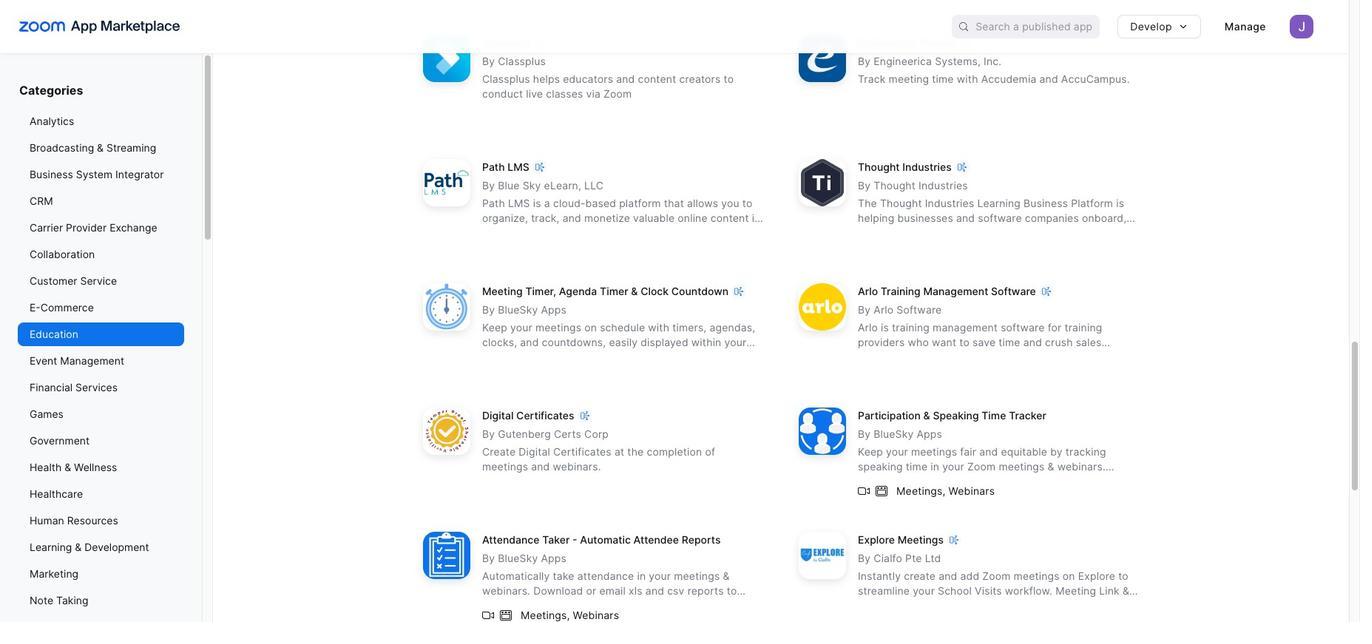 Task type: describe. For each thing, give the bounding box(es) containing it.
content inside by classplus classplus helps educators and content creators to conduct live classes via zoom
[[638, 73, 676, 85]]

streamline
[[858, 585, 910, 597]]

creators
[[679, 73, 721, 85]]

apps inside participation & speaking time tracker by bluesky apps keep your meetings fair and equitable by tracking speaking time in your zoom meetings & webinars. participation charts easily visible right in zoom!
[[917, 428, 942, 440]]

by thought industries the thought industries learning business platform is helping businesses and software companies onboard, train, and certify customers.
[[858, 179, 1127, 239]]

bluesky inside the attendance taker - automatic attendee reports by bluesky apps automatically take attendance in your meetings & webinars. download or email xls and csv reports to track who joined & participated in your meetings.
[[498, 552, 538, 565]]

business inside by thought industries the thought industries learning business platform is helping businesses and software companies onboard, train, and certify customers.
[[1024, 197, 1068, 210]]

with inside by engineerica systems, inc. track meeting time with accudemia and accucampus.
[[957, 73, 978, 85]]

create
[[904, 570, 936, 582]]

agendas,
[[710, 321, 755, 334]]

meetings inside the attendance taker - automatic attendee reports by bluesky apps automatically take attendance in your meetings & webinars. download or email xls and csv reports to track who joined & participated in your meetings.
[[674, 570, 720, 582]]

the
[[627, 446, 644, 458]]

meetings up the charts at right
[[911, 446, 957, 458]]

arlo training management software
[[858, 285, 1036, 298]]

want
[[932, 336, 957, 349]]

explore inside 'by cialfo pte ltd instantly create and add zoom meetings on explore to streamline your school visits workflow. meeting link & instructions will get added automatically.'
[[1078, 570, 1116, 582]]

1 participation from the top
[[858, 409, 921, 422]]

& down by
[[1048, 460, 1055, 473]]

via
[[586, 88, 601, 100]]

broadcasting
[[30, 141, 94, 154]]

& down download
[[568, 599, 575, 612]]

keep inside by bluesky apps keep your meetings on schedule with timers, agendas, clocks, and countdowns, easily displayed within your zoom meeting.
[[482, 321, 507, 334]]

by cialfo pte ltd instantly create and add zoom meetings on explore to streamline your school visits workflow. meeting link & instructions will get added automatically.
[[858, 552, 1130, 612]]

visits
[[975, 585, 1002, 597]]

attendance taker - automatic attendee reports by bluesky apps automatically take attendance in your meetings & webinars. download or email xls and csv reports to track who joined & participated in your meetings.
[[482, 534, 737, 612]]

collaboration
[[30, 248, 95, 260]]

xls
[[629, 585, 643, 597]]

zoom inside by classplus classplus helps educators and content creators to conduct live classes via zoom
[[604, 88, 632, 100]]

by for digital certificates
[[482, 428, 495, 440]]

time inside participation & speaking time tracker by bluesky apps keep your meetings fair and equitable by tracking speaking time in your zoom meetings & webinars. participation charts easily visible right in zoom!
[[906, 460, 928, 473]]

time inside by arlo software arlo is training management software for training providers who want to save time and crush sales targets.
[[999, 336, 1021, 349]]

allows
[[687, 197, 718, 210]]

attendance
[[482, 534, 540, 546]]

clock
[[641, 285, 669, 298]]

Search text field
[[976, 16, 1100, 37]]

software inside by arlo software arlo is training management software for training providers who want to save time and crush sales targets.
[[897, 304, 942, 316]]

0 horizontal spatial digital
[[482, 409, 514, 422]]

in up xls
[[637, 570, 646, 582]]

and inside 'by cialfo pte ltd instantly create and add zoom meetings on explore to streamline your school visits workflow. meeting link & instructions will get added automatically.'
[[939, 570, 958, 582]]

by inside participation & speaking time tracker by bluesky apps keep your meetings fair and equitable by tracking speaking time in your zoom meetings & webinars. participation charts easily visible right in zoom!
[[858, 428, 871, 440]]

timers,
[[673, 321, 707, 334]]

& right health
[[64, 461, 71, 473]]

classes
[[546, 88, 583, 100]]

csv
[[667, 585, 685, 597]]

educators
[[563, 73, 613, 85]]

training
[[881, 285, 921, 298]]

ltd
[[925, 552, 941, 565]]

customer
[[30, 274, 77, 287]]

games
[[30, 408, 64, 420]]

meetings, webinars for in
[[897, 484, 995, 497]]

solution.
[[616, 227, 658, 239]]

to inside by classplus classplus helps educators and content creators to conduct live classes via zoom
[[724, 73, 734, 85]]

countdowns,
[[542, 336, 606, 349]]

commerce
[[41, 301, 94, 314]]

in right "right"
[[1051, 475, 1060, 488]]

1 vertical spatial management
[[60, 354, 124, 367]]

categories button
[[18, 83, 184, 109]]

easy-
[[529, 227, 558, 239]]

attendance
[[578, 570, 634, 582]]

path inside by blue sky elearn, llc path lms is a cloud-based platform that allows you to organize, track, and monetize valuable online content in a robust, easy-to-manage solution.
[[482, 197, 505, 210]]

is inside by blue sky elearn, llc path lms is a cloud-based platform that allows you to organize, track, and monetize valuable online content in a robust, easy-to-manage solution.
[[533, 197, 541, 210]]

business system integrator
[[30, 168, 164, 180]]

content inside by blue sky elearn, llc path lms is a cloud-based platform that allows you to organize, track, and monetize valuable online content in a robust, easy-to-manage solution.
[[711, 212, 749, 224]]

0 vertical spatial arlo
[[858, 285, 878, 298]]

speaking
[[858, 460, 903, 473]]

by inside the attendance taker - automatic attendee reports by bluesky apps automatically take attendance in your meetings & webinars. download or email xls and csv reports to track who joined & participated in your meetings.
[[482, 552, 495, 565]]

1 vertical spatial arlo
[[874, 304, 894, 316]]

government link
[[18, 429, 184, 453]]

engineerica inside by engineerica systems, inc. track meeting time with accudemia and accucampus.
[[874, 55, 932, 68]]

reports
[[682, 534, 721, 546]]

to-
[[558, 227, 573, 239]]

by classplus classplus helps educators and content creators to conduct live classes via zoom
[[482, 55, 734, 100]]

0 vertical spatial management
[[923, 285, 989, 298]]

0 vertical spatial certificates
[[516, 409, 574, 422]]

marketing link
[[18, 562, 184, 586]]

who inside the attendance taker - automatic attendee reports by bluesky apps automatically take attendance in your meetings & webinars. download or email xls and csv reports to track who joined & participated in your meetings.
[[511, 599, 532, 612]]

manage button
[[1213, 15, 1278, 38]]

agenda
[[559, 285, 597, 298]]

services
[[76, 381, 118, 394]]

1 training from the left
[[892, 321, 930, 334]]

and down helping
[[887, 227, 905, 239]]

1 path from the top
[[482, 161, 505, 173]]

monetize
[[584, 212, 630, 224]]

fair
[[960, 446, 976, 458]]

webinars for your
[[949, 484, 995, 497]]

in down xls
[[641, 599, 650, 612]]

1 lms from the top
[[508, 161, 530, 173]]

easily inside by bluesky apps keep your meetings on schedule with timers, agendas, clocks, and countdowns, easily displayed within your zoom meeting.
[[609, 336, 638, 349]]

meetings, for time
[[897, 484, 946, 497]]

your inside 'by cialfo pte ltd instantly create and add zoom meetings on explore to streamline your school visits workflow. meeting link & instructions will get added automatically.'
[[913, 585, 935, 597]]

on inside by bluesky apps keep your meetings on schedule with timers, agendas, clocks, and countdowns, easily displayed within your zoom meeting.
[[585, 321, 597, 334]]

cialfo
[[874, 552, 902, 565]]

broadcasting & streaming
[[30, 141, 156, 154]]

easily inside participation & speaking time tracker by bluesky apps keep your meetings fair and equitable by tracking speaking time in your zoom meetings & webinars. participation charts easily visible right in zoom!
[[959, 475, 988, 488]]

create
[[482, 446, 516, 458]]

path lms
[[482, 161, 530, 173]]

2 participation from the top
[[858, 475, 921, 488]]

businesses
[[898, 212, 953, 224]]

or
[[586, 585, 596, 597]]

webinars for email
[[573, 609, 619, 621]]

0 vertical spatial tracker
[[919, 37, 956, 49]]

llc
[[584, 179, 604, 192]]

government
[[30, 434, 90, 447]]

to inside 'by cialfo pte ltd instantly create and add zoom meetings on explore to streamline your school visits workflow. meeting link & instructions will get added automatically.'
[[1119, 570, 1129, 582]]

your down agendas, at bottom right
[[725, 336, 747, 349]]

0 vertical spatial classplus
[[482, 37, 530, 49]]

onboard,
[[1082, 212, 1127, 224]]

and inside by engineerica systems, inc. track meeting time with accudemia and accucampus.
[[1040, 73, 1058, 85]]

0 horizontal spatial business
[[30, 168, 73, 180]]

-
[[573, 534, 577, 546]]

1 vertical spatial learning
[[30, 541, 72, 553]]

equitable
[[1001, 446, 1048, 458]]

explore meetings
[[858, 534, 944, 546]]

meetings inside 'by cialfo pte ltd instantly create and add zoom meetings on explore to streamline your school visits workflow. meeting link & instructions will get added automatically.'
[[1014, 570, 1060, 582]]

crm link
[[18, 189, 184, 213]]

platform
[[1071, 197, 1113, 210]]

your up clocks,
[[510, 321, 533, 334]]

taker
[[542, 534, 570, 546]]

& left clock
[[631, 285, 638, 298]]

reports
[[688, 585, 724, 597]]

your up csv
[[649, 570, 671, 582]]

manage
[[573, 227, 613, 239]]

on inside 'by cialfo pte ltd instantly create and add zoom meetings on explore to streamline your school visits workflow. meeting link & instructions will get added automatically.'
[[1063, 570, 1075, 582]]

tracker inside participation & speaking time tracker by bluesky apps keep your meetings fair and equitable by tracking speaking time in your zoom meetings & webinars. participation charts easily visible right in zoom!
[[1009, 409, 1047, 422]]

cloud-
[[553, 197, 586, 210]]

your up 'speaking'
[[886, 446, 908, 458]]

and inside by arlo software arlo is training management software for training providers who want to save time and crush sales targets.
[[1024, 336, 1042, 349]]

by engineerica systems, inc. track meeting time with accudemia and accucampus.
[[858, 55, 1130, 85]]

meeting timer, agenda timer & clock countdown
[[482, 285, 729, 298]]

joined
[[535, 599, 565, 612]]

in inside by blue sky elearn, llc path lms is a cloud-based platform that allows you to organize, track, and monetize valuable online content in a robust, easy-to-manage solution.
[[752, 212, 761, 224]]

get
[[939, 599, 956, 612]]

bluesky inside by bluesky apps keep your meetings on schedule with timers, agendas, clocks, and countdowns, easily displayed within your zoom meeting.
[[498, 304, 538, 316]]

carrier provider exchange link
[[18, 216, 184, 240]]

2 vertical spatial thought
[[880, 197, 922, 210]]

by arlo software arlo is training management software for training providers who want to save time and crush sales targets.
[[858, 304, 1102, 363]]

& inside 'by cialfo pte ltd instantly create and add zoom meetings on explore to streamline your school visits workflow. meeting link & instructions will get added automatically.'
[[1123, 585, 1130, 597]]

categories
[[19, 83, 83, 98]]

by bluesky apps keep your meetings on schedule with timers, agendas, clocks, and countdowns, easily displayed within your zoom meeting.
[[482, 304, 755, 363]]

valuable
[[633, 212, 675, 224]]

right
[[1025, 475, 1048, 488]]

and inside by blue sky elearn, llc path lms is a cloud-based platform that allows you to organize, track, and monetize valuable online content in a robust, easy-to-manage solution.
[[563, 212, 581, 224]]

for
[[1048, 321, 1062, 334]]

track
[[858, 73, 886, 85]]

& down the 'analytics' link
[[97, 141, 104, 154]]

note
[[30, 594, 53, 607]]

to inside the attendance taker - automatic attendee reports by bluesky apps automatically take attendance in your meetings & webinars. download or email xls and csv reports to track who joined & participated in your meetings.
[[727, 585, 737, 597]]

zoom inside by bluesky apps keep your meetings on schedule with timers, agendas, clocks, and countdowns, easily displayed within your zoom meeting.
[[482, 351, 511, 363]]

gutenberg
[[498, 428, 551, 440]]

timer,
[[526, 285, 556, 298]]

and inside by classplus classplus helps educators and content creators to conduct live classes via zoom
[[616, 73, 635, 85]]

bluesky inside participation & speaking time tracker by bluesky apps keep your meetings fair and equitable by tracking speaking time in your zoom meetings & webinars. participation charts easily visible right in zoom!
[[874, 428, 914, 440]]

develop
[[1130, 20, 1172, 33]]

& up reports
[[723, 570, 730, 582]]

carrier
[[30, 221, 63, 234]]

digital certificates
[[482, 409, 574, 422]]



Task type: locate. For each thing, give the bounding box(es) containing it.
by for engineerica tracker
[[858, 55, 871, 68]]

training
[[892, 321, 930, 334], [1065, 321, 1102, 334]]

2 horizontal spatial time
[[999, 336, 1021, 349]]

search a published app element
[[952, 15, 1100, 38]]

participation & speaking time tracker by bluesky apps keep your meetings fair and equitable by tracking speaking time in your zoom meetings & webinars. participation charts easily visible right in zoom!
[[858, 409, 1106, 488]]

manage
[[1225, 20, 1266, 33]]

easily down fair
[[959, 475, 988, 488]]

to right you at the top right
[[743, 197, 753, 210]]

explore up link
[[1078, 570, 1116, 582]]

1 vertical spatial on
[[1063, 570, 1075, 582]]

2 vertical spatial industries
[[925, 197, 974, 210]]

digital inside by gutenberg certs corp create digital certificates at the completion of meetings and webinars.
[[519, 446, 550, 458]]

0 vertical spatial explore
[[858, 534, 895, 546]]

is up track,
[[533, 197, 541, 210]]

1 vertical spatial tracker
[[1009, 409, 1047, 422]]

1 vertical spatial time
[[999, 336, 1021, 349]]

1 vertical spatial path
[[482, 197, 505, 210]]

webinars. down certs
[[553, 460, 601, 473]]

add
[[961, 570, 980, 582]]

0 vertical spatial learning
[[977, 197, 1021, 210]]

participation
[[858, 409, 921, 422], [858, 475, 921, 488]]

collaboration link
[[18, 243, 184, 266]]

training up sales
[[1065, 321, 1102, 334]]

participation up 'speaking'
[[858, 409, 921, 422]]

0 horizontal spatial on
[[585, 321, 597, 334]]

who inside by arlo software arlo is training management software for training providers who want to save time and crush sales targets.
[[908, 336, 929, 349]]

in up the charts at right
[[931, 460, 940, 473]]

in
[[752, 212, 761, 224], [931, 460, 940, 473], [1051, 475, 1060, 488], [637, 570, 646, 582], [641, 599, 650, 612]]

system
[[76, 168, 113, 180]]

zoom right via
[[604, 88, 632, 100]]

arlo up providers
[[858, 321, 878, 334]]

1 horizontal spatial training
[[1065, 321, 1102, 334]]

meetings inside by gutenberg certs corp create digital certificates at the completion of meetings and webinars.
[[482, 460, 528, 473]]

by up track
[[858, 55, 871, 68]]

your down create
[[913, 585, 935, 597]]

management
[[933, 321, 998, 334]]

provider
[[66, 221, 107, 234]]

certificates inside by gutenberg certs corp create digital certificates at the completion of meetings and webinars.
[[553, 446, 612, 458]]

1 vertical spatial meetings,
[[521, 609, 570, 621]]

zoom!
[[1063, 475, 1095, 488]]

automatic
[[580, 534, 631, 546]]

1 horizontal spatial easily
[[959, 475, 988, 488]]

is inside by thought industries the thought industries learning business platform is helping businesses and software companies onboard, train, and certify customers.
[[1116, 197, 1124, 210]]

zoom inside 'by cialfo pte ltd instantly create and add zoom meetings on explore to streamline your school visits workflow. meeting link & instructions will get added automatically.'
[[983, 570, 1011, 582]]

0 vertical spatial lms
[[508, 161, 530, 173]]

1 horizontal spatial is
[[881, 321, 889, 334]]

zoom down fair
[[968, 460, 996, 473]]

thought
[[858, 161, 900, 173], [874, 179, 916, 192], [880, 197, 922, 210]]

by for classplus
[[482, 55, 495, 68]]

by inside 'by cialfo pte ltd instantly create and add zoom meetings on explore to streamline your school visits workflow. meeting link & instructions will get added automatically.'
[[858, 552, 871, 565]]

analytics
[[30, 115, 74, 127]]

banner
[[0, 0, 1349, 53]]

1 horizontal spatial with
[[957, 73, 978, 85]]

resources
[[67, 514, 118, 527]]

2 training from the left
[[1065, 321, 1102, 334]]

apps down speaking
[[917, 428, 942, 440]]

apps down timer,
[[541, 304, 567, 316]]

1 horizontal spatial webinars.
[[553, 460, 601, 473]]

webinars. inside the attendance taker - automatic attendee reports by bluesky apps automatically take attendance in your meetings & webinars. download or email xls and csv reports to track who joined & participated in your meetings.
[[482, 585, 530, 597]]

and up school
[[939, 570, 958, 582]]

meetings, webinars down download
[[521, 609, 619, 621]]

by up "instantly"
[[858, 552, 871, 565]]

1 vertical spatial business
[[1024, 197, 1068, 210]]

by down attendance
[[482, 552, 495, 565]]

0 vertical spatial software
[[978, 212, 1022, 224]]

webinars.
[[553, 460, 601, 473], [1058, 460, 1106, 473], [482, 585, 530, 597]]

time
[[982, 409, 1006, 422]]

path
[[482, 161, 505, 173], [482, 197, 505, 210]]

to down management
[[960, 336, 970, 349]]

development
[[84, 541, 149, 553]]

meetings up countdowns,
[[536, 321, 582, 334]]

human resources link
[[18, 509, 184, 533]]

0 horizontal spatial training
[[892, 321, 930, 334]]

path up blue
[[482, 161, 505, 173]]

management up services
[[60, 354, 124, 367]]

software up customers. on the right top of page
[[978, 212, 1022, 224]]

1 vertical spatial a
[[482, 227, 488, 239]]

by inside by arlo software arlo is training management software for training providers who want to save time and crush sales targets.
[[858, 304, 871, 316]]

1 vertical spatial meeting
[[1056, 585, 1096, 597]]

and down "cloud-"
[[563, 212, 581, 224]]

1 vertical spatial content
[[711, 212, 749, 224]]

meetings, down 'speaking'
[[897, 484, 946, 497]]

1 vertical spatial certificates
[[553, 446, 612, 458]]

by up clocks,
[[482, 304, 495, 316]]

0 vertical spatial digital
[[482, 409, 514, 422]]

software left for
[[1001, 321, 1045, 334]]

instructions
[[858, 599, 917, 612]]

meetings up workflow.
[[1014, 570, 1060, 582]]

time down systems,
[[932, 73, 954, 85]]

1 horizontal spatial learning
[[977, 197, 1021, 210]]

apps inside by bluesky apps keep your meetings on schedule with timers, agendas, clocks, and countdowns, easily displayed within your zoom meeting.
[[541, 304, 567, 316]]

education
[[30, 328, 78, 340]]

0 vertical spatial webinars
[[949, 484, 995, 497]]

learning & development link
[[18, 536, 184, 559]]

1 horizontal spatial meetings, webinars
[[897, 484, 995, 497]]

online
[[678, 212, 708, 224]]

0 vertical spatial with
[[957, 73, 978, 85]]

0 horizontal spatial tracker
[[919, 37, 956, 49]]

participation down 'speaking'
[[858, 475, 921, 488]]

0 horizontal spatial management
[[60, 354, 124, 367]]

a left robust,
[[482, 227, 488, 239]]

analytics link
[[18, 109, 184, 133]]

by up create
[[482, 428, 495, 440]]

to up link
[[1119, 570, 1129, 582]]

0 horizontal spatial webinars.
[[482, 585, 530, 597]]

e-
[[30, 301, 41, 314]]

webinars. inside by gutenberg certs corp create digital certificates at the completion of meetings and webinars.
[[553, 460, 601, 473]]

1 vertical spatial keep
[[858, 446, 883, 458]]

arlo down training
[[874, 304, 894, 316]]

to right creators
[[724, 73, 734, 85]]

2 vertical spatial time
[[906, 460, 928, 473]]

software
[[978, 212, 1022, 224], [1001, 321, 1045, 334]]

0 horizontal spatial time
[[906, 460, 928, 473]]

webinars down fair
[[949, 484, 995, 497]]

by for meeting timer, agenda timer & clock countdown
[[482, 304, 495, 316]]

0 vertical spatial content
[[638, 73, 676, 85]]

note taking
[[30, 594, 88, 607]]

industries
[[903, 161, 952, 173], [919, 179, 968, 192], [925, 197, 974, 210]]

keep up clocks,
[[482, 321, 507, 334]]

by inside by engineerica systems, inc. track meeting time with accudemia and accucampus.
[[858, 55, 871, 68]]

meetings down equitable
[[999, 460, 1045, 473]]

learning up 'marketing'
[[30, 541, 72, 553]]

software inside by arlo software arlo is training management software for training providers who want to save time and crush sales targets.
[[1001, 321, 1045, 334]]

who right 'track'
[[511, 599, 532, 612]]

arlo left training
[[858, 285, 878, 298]]

1 vertical spatial digital
[[519, 446, 550, 458]]

2 horizontal spatial webinars.
[[1058, 460, 1106, 473]]

training up providers
[[892, 321, 930, 334]]

by for path lms
[[482, 179, 495, 192]]

business up companies
[[1024, 197, 1068, 210]]

systems,
[[935, 55, 981, 68]]

certificates
[[516, 409, 574, 422], [553, 446, 612, 458]]

banner containing develop
[[0, 0, 1349, 53]]

software down training
[[897, 304, 942, 316]]

is
[[533, 197, 541, 210], [1116, 197, 1124, 210], [881, 321, 889, 334]]

2 vertical spatial classplus
[[482, 73, 530, 85]]

sky
[[523, 179, 541, 192]]

to inside by arlo software arlo is training management software for training providers who want to save time and crush sales targets.
[[960, 336, 970, 349]]

customer service
[[30, 274, 117, 287]]

is up providers
[[881, 321, 889, 334]]

0 vertical spatial meetings,
[[897, 484, 946, 497]]

carrier provider exchange
[[30, 221, 157, 234]]

2 horizontal spatial is
[[1116, 197, 1124, 210]]

meetings, for download
[[521, 609, 570, 621]]

develop button
[[1118, 15, 1201, 38]]

0 horizontal spatial meeting
[[482, 285, 523, 298]]

taking
[[56, 594, 88, 607]]

thought industries
[[858, 161, 952, 173]]

webinars. down automatically
[[482, 585, 530, 597]]

and up the meeting.
[[520, 336, 539, 349]]

lms inside by blue sky elearn, llc path lms is a cloud-based platform that allows you to organize, track, and monetize valuable online content in a robust, easy-to-manage solution.
[[508, 197, 530, 210]]

content left creators
[[638, 73, 676, 85]]

to inside by blue sky elearn, llc path lms is a cloud-based platform that allows you to organize, track, and monetize valuable online content in a robust, easy-to-manage solution.
[[743, 197, 753, 210]]

1 horizontal spatial who
[[908, 336, 929, 349]]

time inside by engineerica systems, inc. track meeting time with accudemia and accucampus.
[[932, 73, 954, 85]]

by up 'speaking'
[[858, 428, 871, 440]]

lms up organize,
[[508, 197, 530, 210]]

education link
[[18, 323, 184, 346]]

tracker up systems,
[[919, 37, 956, 49]]

0 horizontal spatial webinars
[[573, 609, 619, 621]]

health & wellness link
[[18, 456, 184, 479]]

a
[[544, 197, 550, 210], [482, 227, 488, 239]]

business system integrator link
[[18, 163, 184, 186]]

by up providers
[[858, 304, 871, 316]]

keep inside participation & speaking time tracker by bluesky apps keep your meetings fair and equitable by tracking speaking time in your zoom meetings & webinars. participation charts easily visible right in zoom!
[[858, 446, 883, 458]]

broadcasting & streaming link
[[18, 136, 184, 160]]

is inside by arlo software arlo is training management software for training providers who want to save time and crush sales targets.
[[881, 321, 889, 334]]

event
[[30, 354, 57, 367]]

easily down schedule
[[609, 336, 638, 349]]

a up track,
[[544, 197, 550, 210]]

1 vertical spatial webinars
[[573, 609, 619, 621]]

the
[[858, 197, 877, 210]]

certs
[[554, 428, 581, 440]]

& left speaking
[[924, 409, 930, 422]]

meeting left timer,
[[482, 285, 523, 298]]

0 vertical spatial software
[[991, 285, 1036, 298]]

zoom down clocks,
[[482, 351, 511, 363]]

certificates up the gutenberg
[[516, 409, 574, 422]]

learning inside by thought industries the thought industries learning business platform is helping businesses and software companies onboard, train, and certify customers.
[[977, 197, 1021, 210]]

1 horizontal spatial meetings,
[[897, 484, 946, 497]]

learning up customers. on the right top of page
[[977, 197, 1021, 210]]

management up management
[[923, 285, 989, 298]]

financial services
[[30, 381, 118, 394]]

meeting left link
[[1056, 585, 1096, 597]]

conduct
[[482, 88, 523, 100]]

companies
[[1025, 212, 1079, 224]]

by inside by classplus classplus helps educators and content creators to conduct live classes via zoom
[[482, 55, 495, 68]]

apps down "taker"
[[541, 552, 567, 565]]

0 horizontal spatial with
[[648, 321, 670, 334]]

clocks,
[[482, 336, 517, 349]]

in right online
[[752, 212, 761, 224]]

meeting.
[[514, 351, 557, 363]]

2 vertical spatial arlo
[[858, 321, 878, 334]]

lms up blue
[[508, 161, 530, 173]]

0 horizontal spatial easily
[[609, 336, 638, 349]]

0 vertical spatial easily
[[609, 336, 638, 349]]

by for thought industries
[[858, 179, 871, 192]]

certify
[[908, 227, 941, 239]]

zoom inside participation & speaking time tracker by bluesky apps keep your meetings fair and equitable by tracking speaking time in your zoom meetings & webinars. participation charts easily visible right in zoom!
[[968, 460, 996, 473]]

accucampus.
[[1061, 73, 1130, 85]]

train,
[[858, 227, 884, 239]]

on
[[585, 321, 597, 334], [1063, 570, 1075, 582]]

1 horizontal spatial business
[[1024, 197, 1068, 210]]

meetings, webinars down fair
[[897, 484, 995, 497]]

and inside by gutenberg certs corp create digital certificates at the completion of meetings and webinars.
[[531, 460, 550, 473]]

1 horizontal spatial software
[[991, 285, 1036, 298]]

1 horizontal spatial content
[[711, 212, 749, 224]]

financial services link
[[18, 376, 184, 399]]

2 path from the top
[[482, 197, 505, 210]]

school
[[938, 585, 972, 597]]

with inside by bluesky apps keep your meetings on schedule with timers, agendas, clocks, and countdowns, easily displayed within your zoom meeting.
[[648, 321, 670, 334]]

1 vertical spatial classplus
[[498, 55, 546, 68]]

and
[[616, 73, 635, 85], [1040, 73, 1058, 85], [563, 212, 581, 224], [956, 212, 975, 224], [887, 227, 905, 239], [520, 336, 539, 349], [1024, 336, 1042, 349], [980, 446, 998, 458], [531, 460, 550, 473], [939, 570, 958, 582], [646, 585, 664, 597]]

1 horizontal spatial explore
[[1078, 570, 1116, 582]]

1 horizontal spatial on
[[1063, 570, 1075, 582]]

1 vertical spatial apps
[[917, 428, 942, 440]]

by for arlo training management software
[[858, 304, 871, 316]]

digital up the gutenberg
[[482, 409, 514, 422]]

by inside by gutenberg certs corp create digital certificates at the completion of meetings and webinars.
[[482, 428, 495, 440]]

and inside by bluesky apps keep your meetings on schedule with timers, agendas, clocks, and countdowns, easily displayed within your zoom meeting.
[[520, 336, 539, 349]]

1 vertical spatial engineerica
[[874, 55, 932, 68]]

1 vertical spatial lms
[[508, 197, 530, 210]]

0 vertical spatial engineerica
[[858, 37, 916, 49]]

bluesky up automatically
[[498, 552, 538, 565]]

1 vertical spatial industries
[[919, 179, 968, 192]]

meeting
[[889, 73, 929, 85]]

to right reports
[[727, 585, 737, 597]]

engineerica tracker
[[858, 37, 956, 49]]

1 vertical spatial easily
[[959, 475, 988, 488]]

digital
[[482, 409, 514, 422], [519, 446, 550, 458]]

0 horizontal spatial learning
[[30, 541, 72, 553]]

1 vertical spatial participation
[[858, 475, 921, 488]]

1 vertical spatial meetings, webinars
[[521, 609, 619, 621]]

1 horizontal spatial keep
[[858, 446, 883, 458]]

0 horizontal spatial software
[[897, 304, 942, 316]]

software up by arlo software arlo is training management software for training providers who want to save time and crush sales targets.
[[991, 285, 1036, 298]]

is up onboard, on the right top of page
[[1116, 197, 1124, 210]]

by inside by bluesky apps keep your meetings on schedule with timers, agendas, clocks, and countdowns, easily displayed within your zoom meeting.
[[482, 304, 495, 316]]

download
[[533, 585, 583, 597]]

0 horizontal spatial keep
[[482, 321, 507, 334]]

0 vertical spatial bluesky
[[498, 304, 538, 316]]

meetings up reports
[[674, 570, 720, 582]]

integrator
[[115, 168, 164, 180]]

0 vertical spatial keep
[[482, 321, 507, 334]]

0 vertical spatial business
[[30, 168, 73, 180]]

1 vertical spatial with
[[648, 321, 670, 334]]

& down the human resources
[[75, 541, 82, 553]]

webinars down 'or'
[[573, 609, 619, 621]]

and up customers. on the right top of page
[[956, 212, 975, 224]]

1 horizontal spatial time
[[932, 73, 954, 85]]

bluesky
[[498, 304, 538, 316], [874, 428, 914, 440], [498, 552, 538, 565]]

by gutenberg certs corp create digital certificates at the completion of meetings and webinars.
[[482, 428, 715, 473]]

1 horizontal spatial tracker
[[1009, 409, 1047, 422]]

0 horizontal spatial who
[[511, 599, 532, 612]]

1 horizontal spatial digital
[[519, 446, 550, 458]]

meetings, webinars for or
[[521, 609, 619, 621]]

elearn,
[[544, 179, 581, 192]]

digital down the gutenberg
[[519, 446, 550, 458]]

thought down thought industries
[[874, 179, 916, 192]]

and inside the attendance taker - automatic attendee reports by bluesky apps automatically take attendance in your meetings & webinars. download or email xls and csv reports to track who joined & participated in your meetings.
[[646, 585, 664, 597]]

software inside by thought industries the thought industries learning business platform is helping businesses and software companies onboard, train, and certify customers.
[[978, 212, 1022, 224]]

1 vertical spatial software
[[1001, 321, 1045, 334]]

1 vertical spatial thought
[[874, 179, 916, 192]]

0 horizontal spatial meetings,
[[521, 609, 570, 621]]

marketing
[[30, 567, 79, 580]]

and right the educators
[[616, 73, 635, 85]]

by blue sky elearn, llc path lms is a cloud-based platform that allows you to organize, track, and monetize valuable online content in a robust, easy-to-manage solution.
[[482, 179, 761, 239]]

zoom up visits
[[983, 570, 1011, 582]]

time up the charts at right
[[906, 460, 928, 473]]

time right save
[[999, 336, 1021, 349]]

engineerica up track
[[858, 37, 916, 49]]

0 vertical spatial a
[[544, 197, 550, 210]]

meetings inside by bluesky apps keep your meetings on schedule with timers, agendas, clocks, and countdowns, easily displayed within your zoom meeting.
[[536, 321, 582, 334]]

0 vertical spatial apps
[[541, 304, 567, 316]]

and right fair
[[980, 446, 998, 458]]

webinars. inside participation & speaking time tracker by bluesky apps keep your meetings fair and equitable by tracking speaking time in your zoom meetings & webinars. participation charts easily visible right in zoom!
[[1058, 460, 1106, 473]]

health
[[30, 461, 62, 473]]

0 vertical spatial on
[[585, 321, 597, 334]]

with down systems,
[[957, 73, 978, 85]]

instantly
[[858, 570, 901, 582]]

and inside participation & speaking time tracker by bluesky apps keep your meetings fair and equitable by tracking speaking time in your zoom meetings & webinars. participation charts easily visible right in zoom!
[[980, 446, 998, 458]]

0 horizontal spatial explore
[[858, 534, 895, 546]]

note taking link
[[18, 589, 184, 612]]

1 vertical spatial software
[[897, 304, 942, 316]]

you
[[721, 197, 740, 210]]

1 vertical spatial explore
[[1078, 570, 1116, 582]]

1 vertical spatial who
[[511, 599, 532, 612]]

business up crm
[[30, 168, 73, 180]]

your up the charts at right
[[943, 460, 965, 473]]

meeting inside 'by cialfo pte ltd instantly create and add zoom meetings on explore to streamline your school visits workflow. meeting link & instructions will get added automatically.'
[[1056, 585, 1096, 597]]

event management
[[30, 354, 124, 367]]

meetings, webinars
[[897, 484, 995, 497], [521, 609, 619, 621]]

path up organize,
[[482, 197, 505, 210]]

1 vertical spatial bluesky
[[874, 428, 914, 440]]

by for explore meetings
[[858, 552, 871, 565]]

0 vertical spatial thought
[[858, 161, 900, 173]]

1 horizontal spatial management
[[923, 285, 989, 298]]

organize,
[[482, 212, 528, 224]]

by inside by thought industries the thought industries learning business platform is helping businesses and software companies onboard, train, and certify customers.
[[858, 179, 871, 192]]

live
[[526, 88, 543, 100]]

2 lms from the top
[[508, 197, 530, 210]]

0 vertical spatial industries
[[903, 161, 952, 173]]

with up displayed
[[648, 321, 670, 334]]

your down csv
[[653, 599, 675, 612]]

service
[[80, 274, 117, 287]]

apps inside the attendance taker - automatic attendee reports by bluesky apps automatically take attendance in your meetings & webinars. download or email xls and csv reports to track who joined & participated in your meetings.
[[541, 552, 567, 565]]

attendee
[[634, 534, 679, 546]]

tracker right time on the bottom right of page
[[1009, 409, 1047, 422]]

to
[[724, 73, 734, 85], [743, 197, 753, 210], [960, 336, 970, 349], [1119, 570, 1129, 582], [727, 585, 737, 597]]

by inside by blue sky elearn, llc path lms is a cloud-based platform that allows you to organize, track, and monetize valuable online content in a robust, easy-to-manage solution.
[[482, 179, 495, 192]]

track,
[[531, 212, 560, 224]]

speaking
[[933, 409, 979, 422]]

targets.
[[858, 351, 897, 363]]

human
[[30, 514, 64, 527]]



Task type: vqa. For each thing, say whether or not it's contained in the screenshot.


